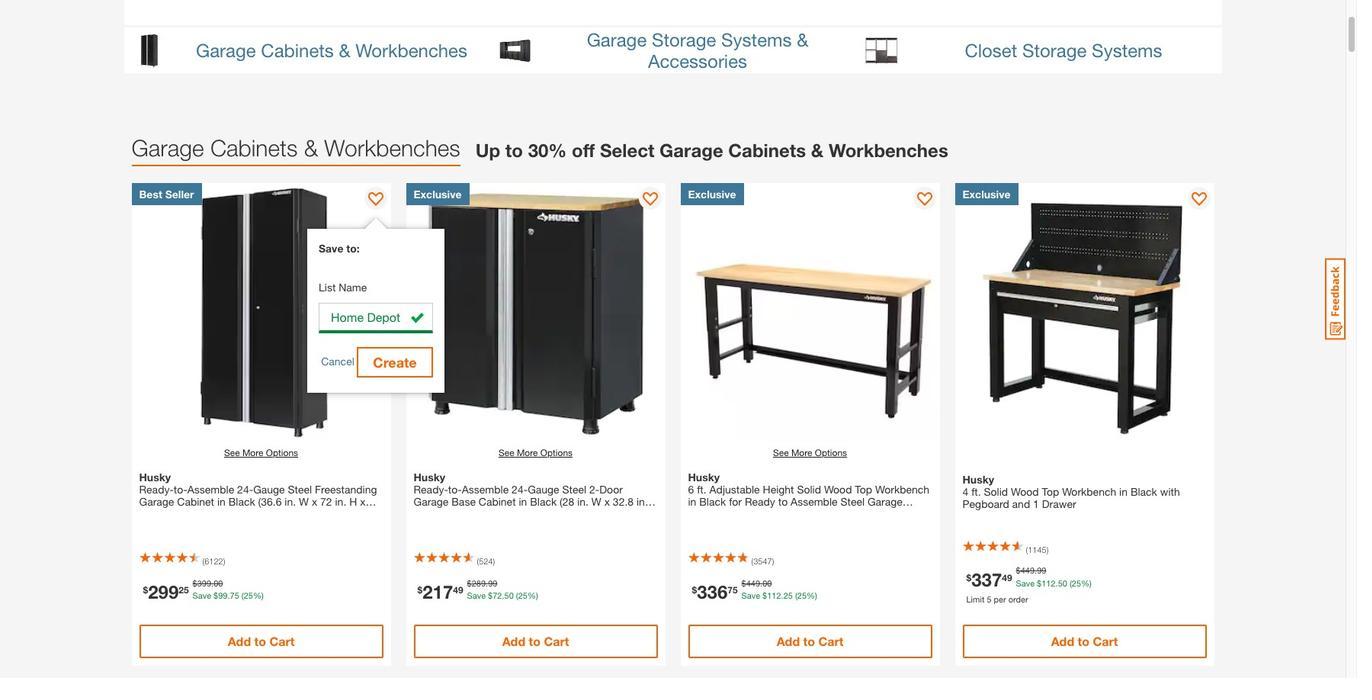 Task type: vqa. For each thing, say whether or not it's contained in the screenshot.


Task type: locate. For each thing, give the bounding box(es) containing it.
ft. inside husky 4 ft. solid wood top workbench in black with pegboard and 1 drawer
[[972, 485, 982, 498]]

husky inside husky ready-to-assemble 24-gauge steel freestanding garage cabinet in black (36.6 in. w x 72 in. h x 18.3 in. d)
[[139, 471, 171, 484]]

) up $ 217 49 $ 289 . 99 save $ 72 . 50 ( 25 %)
[[493, 556, 495, 566]]

72
[[320, 495, 332, 508], [493, 590, 502, 600]]

2 24- from the left
[[512, 483, 528, 496]]

2 see from the left
[[499, 447, 515, 459]]

2 cart from the left
[[544, 634, 569, 648]]

2 horizontal spatial more
[[792, 447, 813, 459]]

0 horizontal spatial w
[[299, 495, 309, 508]]

1 vertical spatial 72
[[493, 590, 502, 600]]

h
[[350, 495, 357, 508], [414, 507, 422, 520]]

up
[[476, 140, 501, 161]]

%) inside $ 336 75 $ 449 . 00 save $ 112 . 25 ( 25 %)
[[807, 590, 818, 600]]

in.
[[285, 495, 296, 508], [335, 495, 347, 508], [578, 495, 589, 508], [637, 495, 648, 508], [163, 507, 174, 520], [457, 507, 468, 520]]

w
[[299, 495, 309, 508], [592, 495, 602, 508]]

h inside husky ready-to-assemble 24-gauge steel freestanding garage cabinet in black (36.6 in. w x 72 in. h x 18.3 in. d)
[[350, 495, 357, 508]]

add to cart for 336
[[777, 634, 844, 648]]

more up husky 6 ft. adjustable height solid wood top workbench in black for ready to assemble steel garage storage system
[[792, 447, 813, 459]]

husky inside husky ready-to-assemble 24-gauge steel 2-door garage base cabinet in black (28 in. w x 32.8 in. h x 18.3 in. d)
[[414, 471, 446, 484]]

1 horizontal spatial 24-
[[512, 483, 528, 496]]

assemble inside husky 6 ft. adjustable height solid wood top workbench in black for ready to assemble steel garage storage system
[[791, 495, 838, 508]]

ready-to-assemble 24-gauge steel 2-door garage base cabinet in black (28 in. w x 32.8 in. h x 18.3 in. d) image
[[406, 183, 666, 442]]

449 inside $ 336 75 $ 449 . 00 save $ 112 . 25 ( 25 %)
[[747, 578, 761, 588]]

see up husky ready-to-assemble 24-gauge steel freestanding garage cabinet in black (36.6 in. w x 72 in. h x 18.3 in. d)
[[224, 447, 240, 459]]

99 inside $ 337 49 $ 449 . 99 save $ 112 . 50 ( 25 %) limit 5 per order
[[1038, 565, 1047, 575]]

449 down '( 3547 )'
[[747, 578, 761, 588]]

1 horizontal spatial 00
[[763, 578, 772, 588]]

99
[[1038, 565, 1047, 575], [488, 578, 498, 588], [218, 590, 228, 600]]

3 options from the left
[[815, 447, 848, 459]]

1 vertical spatial 449
[[747, 578, 761, 588]]

husky ready-to-assemble 24-gauge steel 2-door garage base cabinet in black (28 in. w x 32.8 in. h x 18.3 in. d)
[[414, 471, 648, 520]]

to inside husky 6 ft. adjustable height solid wood top workbench in black for ready to assemble steel garage storage system
[[779, 495, 788, 508]]

0 horizontal spatial more
[[243, 447, 264, 459]]

cart for 336
[[819, 634, 844, 648]]

save down "3547"
[[742, 590, 761, 600]]

3 see from the left
[[774, 447, 789, 459]]

1 horizontal spatial wood
[[1012, 485, 1040, 498]]

display image
[[917, 192, 933, 208]]

x
[[312, 495, 317, 508], [360, 495, 366, 508], [605, 495, 610, 508], [425, 507, 430, 520]]

ft. inside husky 6 ft. adjustable height solid wood top workbench in black for ready to assemble steel garage storage system
[[697, 483, 707, 496]]

1 18.3 from the left
[[139, 507, 160, 520]]

in left with
[[1120, 485, 1128, 498]]

systems
[[722, 29, 792, 50], [1093, 39, 1163, 61]]

options up husky ready-to-assemble 24-gauge steel freestanding garage cabinet in black (36.6 in. w x 72 in. h x 18.3 in. d)
[[266, 447, 298, 459]]

ft. for 337
[[972, 485, 982, 498]]

49 for 337
[[1003, 571, 1013, 583]]

in inside husky 4 ft. solid wood top workbench in black with pegboard and 1 drawer
[[1120, 485, 1128, 498]]

add down $ 299 25 $ 399 . 00 save $ 99 . 75 ( 25 %)
[[228, 634, 251, 648]]

workbench
[[876, 483, 930, 496], [1063, 485, 1117, 498]]

2 w from the left
[[592, 495, 602, 508]]

50 inside $ 337 49 $ 449 . 99 save $ 112 . 50 ( 25 %) limit 5 per order
[[1059, 578, 1068, 588]]

( inside $ 337 49 $ 449 . 99 save $ 112 . 50 ( 25 %) limit 5 per order
[[1070, 578, 1072, 588]]

99 down the 1145
[[1038, 565, 1047, 575]]

%) inside $ 337 49 $ 449 . 99 save $ 112 . 50 ( 25 %) limit 5 per order
[[1082, 578, 1092, 588]]

1 ready- from the left
[[139, 483, 174, 496]]

to- inside husky ready-to-assemble 24-gauge steel 2-door garage base cabinet in black (28 in. w x 32.8 in. h x 18.3 in. d)
[[448, 483, 462, 496]]

wood right height
[[825, 483, 853, 496]]

save inside $ 299 25 $ 399 . 00 save $ 99 . 75 ( 25 %)
[[193, 590, 211, 600]]

112 inside $ 336 75 $ 449 . 00 save $ 112 . 25 ( 25 %)
[[768, 590, 782, 600]]

add to cart for 299
[[228, 634, 295, 648]]

2 horizontal spatial exclusive
[[963, 188, 1011, 201]]

112 inside $ 337 49 $ 449 . 99 save $ 112 . 50 ( 25 %) limit 5 per order
[[1042, 578, 1056, 588]]

0 horizontal spatial 112
[[768, 590, 782, 600]]

49
[[1003, 571, 1013, 583], [453, 584, 464, 595]]

see more options link up husky ready-to-assemble 24-gauge steel 2-door garage base cabinet in black (28 in. w x 32.8 in. h x 18.3 in. d)
[[499, 446, 573, 460]]

see up height
[[774, 447, 789, 459]]

cabinet
[[177, 495, 214, 508], [479, 495, 516, 508]]

save down 289
[[467, 590, 486, 600]]

garage inside button
[[196, 39, 256, 61]]

4 cart from the left
[[1094, 634, 1119, 648]]

assemble left the (36.6
[[187, 483, 234, 496]]

d) inside husky ready-to-assemble 24-gauge steel freestanding garage cabinet in black (36.6 in. w x 72 in. h x 18.3 in. d)
[[177, 507, 188, 520]]

more for 336
[[792, 447, 813, 459]]

garage storage systems & accessories button
[[490, 27, 856, 73]]

1 add from the left
[[228, 634, 251, 648]]

2 18.3 from the left
[[433, 507, 454, 520]]

1 horizontal spatial options
[[541, 447, 573, 459]]

ft. right 4
[[972, 485, 982, 498]]

0 horizontal spatial see more options
[[224, 447, 298, 459]]

1 horizontal spatial gauge
[[528, 483, 560, 496]]

25
[[1072, 578, 1082, 588], [179, 584, 189, 595], [244, 590, 253, 600], [519, 590, 528, 600], [784, 590, 793, 600], [798, 590, 807, 600]]

freestanding
[[315, 483, 377, 496]]

50 inside $ 217 49 $ 289 . 99 save $ 72 . 50 ( 25 %)
[[505, 590, 514, 600]]

w inside husky ready-to-assemble 24-gauge steel freestanding garage cabinet in black (36.6 in. w x 72 in. h x 18.3 in. d)
[[299, 495, 309, 508]]

$ 336 75 $ 449 . 00 save $ 112 . 25 ( 25 %)
[[692, 578, 818, 603]]

add
[[228, 634, 251, 648], [502, 634, 526, 648], [777, 634, 800, 648], [1052, 634, 1075, 648]]

0 horizontal spatial steel
[[288, 483, 312, 496]]

display image for 217
[[643, 192, 658, 208]]

workbench left 4
[[876, 483, 930, 496]]

exclusive
[[414, 188, 462, 201], [689, 188, 737, 201], [963, 188, 1011, 201]]

solid left the and
[[985, 485, 1009, 498]]

ready- inside husky ready-to-assemble 24-gauge steel freestanding garage cabinet in black (36.6 in. w x 72 in. h x 18.3 in. d)
[[139, 483, 174, 496]]

0 vertical spatial 49
[[1003, 571, 1013, 583]]

storage inside husky 6 ft. adjustable height solid wood top workbench in black for ready to assemble steel garage storage system
[[689, 507, 726, 520]]

add down $ 336 75 $ 449 . 00 save $ 112 . 25 ( 25 %)
[[777, 634, 800, 648]]

more for 299
[[243, 447, 264, 459]]

ready-
[[139, 483, 174, 496], [414, 483, 448, 496]]

1 horizontal spatial 49
[[1003, 571, 1013, 583]]

black left (28
[[530, 495, 557, 508]]

wood inside husky 4 ft. solid wood top workbench in black with pegboard and 1 drawer
[[1012, 485, 1040, 498]]

more for 217
[[517, 447, 538, 459]]

solid
[[798, 483, 822, 496], [985, 485, 1009, 498]]

72 down 524
[[493, 590, 502, 600]]

0 horizontal spatial assemble
[[187, 483, 234, 496]]

more
[[243, 447, 264, 459], [517, 447, 538, 459], [792, 447, 813, 459]]

1 gauge from the left
[[253, 483, 285, 496]]

1 horizontal spatial display image
[[643, 192, 658, 208]]

wood inside husky 6 ft. adjustable height solid wood top workbench in black for ready to assemble steel garage storage system
[[825, 483, 853, 496]]

0 vertical spatial 50
[[1059, 578, 1068, 588]]

%) inside $ 299 25 $ 399 . 00 save $ 99 . 75 ( 25 %)
[[253, 590, 264, 600]]

00 right 399
[[214, 578, 223, 588]]

storage
[[652, 29, 717, 50], [1023, 39, 1087, 61], [689, 507, 726, 520]]

1 24- from the left
[[237, 483, 253, 496]]

see more options link up husky ready-to-assemble 24-gauge steel freestanding garage cabinet in black (36.6 in. w x 72 in. h x 18.3 in. d)
[[224, 446, 298, 460]]

25 for 299
[[244, 590, 253, 600]]

add to cart for 217
[[502, 634, 569, 648]]

cabinets inside button
[[261, 39, 334, 61]]

steel inside husky ready-to-assemble 24-gauge steel 2-door garage base cabinet in black (28 in. w x 32.8 in. h x 18.3 in. d)
[[563, 483, 587, 496]]

see more options for 299
[[224, 447, 298, 459]]

49 up the per
[[1003, 571, 1013, 583]]

2 ready- from the left
[[414, 483, 448, 496]]

00 inside $ 336 75 $ 449 . 00 save $ 112 . 25 ( 25 %)
[[763, 578, 772, 588]]

systems inside button
[[1093, 39, 1163, 61]]

in
[[1120, 485, 1128, 498], [217, 495, 226, 508], [519, 495, 527, 508], [689, 495, 697, 508]]

gauge inside husky ready-to-assemble 24-gauge steel freestanding garage cabinet in black (36.6 in. w x 72 in. h x 18.3 in. d)
[[253, 483, 285, 496]]

0 horizontal spatial 18.3
[[139, 507, 160, 520]]

2 cabinet from the left
[[479, 495, 516, 508]]

1 horizontal spatial d)
[[471, 507, 481, 520]]

30%
[[528, 140, 567, 161]]

1 vertical spatial 99
[[488, 578, 498, 588]]

options for 336
[[815, 447, 848, 459]]

system
[[729, 507, 765, 520]]

off
[[572, 140, 595, 161]]

1 horizontal spatial more
[[517, 447, 538, 459]]

99 inside $ 217 49 $ 289 . 99 save $ 72 . 50 ( 25 %)
[[488, 578, 498, 588]]

0 horizontal spatial h
[[350, 495, 357, 508]]

2 add to cart from the left
[[502, 634, 569, 648]]

449 inside $ 337 49 $ 449 . 99 save $ 112 . 50 ( 25 %) limit 5 per order
[[1021, 565, 1035, 575]]

workbenches
[[356, 39, 468, 61], [325, 134, 461, 161], [829, 140, 949, 161]]

2 display image from the left
[[643, 192, 658, 208]]

0 horizontal spatial 50
[[505, 590, 514, 600]]

black inside husky 6 ft. adjustable height solid wood top workbench in black for ready to assemble steel garage storage system
[[700, 495, 727, 508]]

see more options up husky 6 ft. adjustable height solid wood top workbench in black for ready to assemble steel garage storage system
[[774, 447, 848, 459]]

1 options from the left
[[266, 447, 298, 459]]

to
[[506, 140, 523, 161], [779, 495, 788, 508], [255, 634, 266, 648], [529, 634, 541, 648], [804, 634, 816, 648], [1078, 634, 1090, 648]]

2 horizontal spatial display image
[[1192, 192, 1207, 208]]

steel right height
[[841, 495, 865, 508]]

1 cart from the left
[[270, 634, 295, 648]]

cabinet right base
[[479, 495, 516, 508]]

24- inside husky ready-to-assemble 24-gauge steel 2-door garage base cabinet in black (28 in. w x 32.8 in. h x 18.3 in. d)
[[512, 483, 528, 496]]

24- inside husky ready-to-assemble 24-gauge steel freestanding garage cabinet in black (36.6 in. w x 72 in. h x 18.3 in. d)
[[237, 483, 253, 496]]

%) for 337
[[1082, 578, 1092, 588]]

0 vertical spatial 112
[[1042, 578, 1056, 588]]

0 horizontal spatial 449
[[747, 578, 761, 588]]

1 display image from the left
[[368, 192, 383, 208]]

1 horizontal spatial 50
[[1059, 578, 1068, 588]]

assemble inside husky ready-to-assemble 24-gauge steel freestanding garage cabinet in black (36.6 in. w x 72 in. h x 18.3 in. d)
[[187, 483, 234, 496]]

add down $ 217 49 $ 289 . 99 save $ 72 . 50 ( 25 %)
[[502, 634, 526, 648]]

1 horizontal spatial top
[[1042, 485, 1060, 498]]

99 down "6122"
[[218, 590, 228, 600]]

see more options link up husky 6 ft. adjustable height solid wood top workbench in black for ready to assemble steel garage storage system
[[774, 446, 848, 460]]

see more options link for 299
[[224, 446, 298, 460]]

see more options up husky ready-to-assemble 24-gauge steel freestanding garage cabinet in black (36.6 in. w x 72 in. h x 18.3 in. d)
[[224, 447, 298, 459]]

2 vertical spatial 99
[[218, 590, 228, 600]]

00 inside $ 299 25 $ 399 . 00 save $ 99 . 75 ( 25 %)
[[214, 578, 223, 588]]

0 horizontal spatial 00
[[214, 578, 223, 588]]

options for 217
[[541, 447, 573, 459]]

systems inside garage storage systems & accessories
[[722, 29, 792, 50]]

0 vertical spatial 449
[[1021, 565, 1035, 575]]

in left the (36.6
[[217, 495, 226, 508]]

112 down "3547"
[[768, 590, 782, 600]]

5
[[988, 594, 992, 604]]

2 horizontal spatial see
[[774, 447, 789, 459]]

1 vertical spatial 50
[[505, 590, 514, 600]]

4 add to cart button from the left
[[963, 625, 1207, 658]]

2 exclusive from the left
[[689, 188, 737, 201]]

4 add from the left
[[1052, 634, 1075, 648]]

0 horizontal spatial wood
[[825, 483, 853, 496]]

display image
[[368, 192, 383, 208], [643, 192, 658, 208], [1192, 192, 1207, 208]]

in inside husky ready-to-assemble 24-gauge steel 2-door garage base cabinet in black (28 in. w x 32.8 in. h x 18.3 in. d)
[[519, 495, 527, 508]]

exclusive for 217
[[414, 188, 462, 201]]

1 horizontal spatial to-
[[448, 483, 462, 496]]

cart for 217
[[544, 634, 569, 648]]

2 add from the left
[[502, 634, 526, 648]]

cabinet up "6122"
[[177, 495, 214, 508]]

2 d) from the left
[[471, 507, 481, 520]]

0 horizontal spatial to-
[[174, 483, 188, 496]]

1 horizontal spatial ft.
[[972, 485, 982, 498]]

( inside $ 336 75 $ 449 . 00 save $ 112 . 25 ( 25 %)
[[796, 590, 798, 600]]

ready- inside husky ready-to-assemble 24-gauge steel 2-door garage base cabinet in black (28 in. w x 32.8 in. h x 18.3 in. d)
[[414, 483, 448, 496]]

49 inside $ 217 49 $ 289 . 99 save $ 72 . 50 ( 25 %)
[[453, 584, 464, 595]]

0 vertical spatial 72
[[320, 495, 332, 508]]

( 3547 )
[[752, 556, 775, 566]]

add to cart button for 299
[[139, 625, 383, 658]]

2 horizontal spatial options
[[815, 447, 848, 459]]

assemble up 524
[[462, 483, 509, 496]]

w right the (36.6
[[299, 495, 309, 508]]

add for 336
[[777, 634, 800, 648]]

) for 337
[[1047, 545, 1049, 555]]

1 add to cart button from the left
[[139, 625, 383, 658]]

0 horizontal spatial d)
[[177, 507, 188, 520]]

see up husky ready-to-assemble 24-gauge steel 2-door garage base cabinet in black (28 in. w x 32.8 in. h x 18.3 in. d)
[[499, 447, 515, 459]]

1 vertical spatial 112
[[768, 590, 782, 600]]

18.3 inside husky ready-to-assemble 24-gauge steel 2-door garage base cabinet in black (28 in. w x 32.8 in. h x 18.3 in. d)
[[433, 507, 454, 520]]

0 horizontal spatial solid
[[798, 483, 822, 496]]

options for 299
[[266, 447, 298, 459]]

workbench inside husky 4 ft. solid wood top workbench in black with pegboard and 1 drawer
[[1063, 485, 1117, 498]]

25 inside $ 337 49 $ 449 . 99 save $ 112 . 50 ( 25 %) limit 5 per order
[[1072, 578, 1082, 588]]

in left (28
[[519, 495, 527, 508]]

99 for 337
[[1038, 565, 1047, 575]]

) for 299
[[223, 556, 225, 566]]

1 see more options from the left
[[224, 447, 298, 459]]

husky inside husky 4 ft. solid wood top workbench in black with pegboard and 1 drawer
[[963, 473, 995, 486]]

husky inside husky 6 ft. adjustable height solid wood top workbench in black for ready to assemble steel garage storage system
[[689, 471, 720, 484]]

50 for 217
[[505, 590, 514, 600]]

0 horizontal spatial 72
[[320, 495, 332, 508]]

( inside $ 217 49 $ 289 . 99 save $ 72 . 50 ( 25 %)
[[516, 590, 519, 600]]

cabinets
[[261, 39, 334, 61], [210, 134, 298, 161], [729, 140, 806, 161]]

2 horizontal spatial steel
[[841, 495, 865, 508]]

0 horizontal spatial 75
[[230, 590, 239, 600]]

3 add to cart from the left
[[777, 634, 844, 648]]

25 for 337
[[1072, 578, 1082, 588]]

1 horizontal spatial 99
[[488, 578, 498, 588]]

pegboard
[[963, 497, 1010, 510]]

72 right the (36.6
[[320, 495, 332, 508]]

display image for 299
[[368, 192, 383, 208]]

3 add from the left
[[777, 634, 800, 648]]

0 horizontal spatial systems
[[722, 29, 792, 50]]

wood
[[825, 483, 853, 496], [1012, 485, 1040, 498]]

3 display image from the left
[[1192, 192, 1207, 208]]

to-
[[174, 483, 188, 496], [448, 483, 462, 496]]

more up husky ready-to-assemble 24-gauge steel 2-door garage base cabinet in black (28 in. w x 32.8 in. h x 18.3 in. d)
[[517, 447, 538, 459]]

0 horizontal spatial exclusive
[[414, 188, 462, 201]]

storage inside button
[[1023, 39, 1087, 61]]

d)
[[177, 507, 188, 520], [471, 507, 481, 520]]

1 00 from the left
[[214, 578, 223, 588]]

0 horizontal spatial ft.
[[697, 483, 707, 496]]

72 inside husky ready-to-assemble 24-gauge steel freestanding garage cabinet in black (36.6 in. w x 72 in. h x 18.3 in. d)
[[320, 495, 332, 508]]

steel left '2-'
[[563, 483, 587, 496]]

1 horizontal spatial systems
[[1093, 39, 1163, 61]]

%)
[[1082, 578, 1092, 588], [253, 590, 264, 600], [528, 590, 538, 600], [807, 590, 818, 600]]

3 cart from the left
[[819, 634, 844, 648]]

0 horizontal spatial display image
[[368, 192, 383, 208]]

gauge
[[253, 483, 285, 496], [528, 483, 560, 496]]

0 horizontal spatial options
[[266, 447, 298, 459]]

2 horizontal spatial 99
[[1038, 565, 1047, 575]]

2 see more options link from the left
[[499, 446, 573, 460]]

best
[[139, 188, 162, 201]]

75 inside $ 299 25 $ 399 . 00 save $ 99 . 75 ( 25 %)
[[230, 590, 239, 600]]

2 add to cart button from the left
[[414, 625, 658, 658]]

1 horizontal spatial assemble
[[462, 483, 509, 496]]

h inside husky ready-to-assemble 24-gauge steel 2-door garage base cabinet in black (28 in. w x 32.8 in. h x 18.3 in. d)
[[414, 507, 422, 520]]

add to cart button
[[139, 625, 383, 658], [414, 625, 658, 658], [689, 625, 933, 658], [963, 625, 1207, 658]]

1 horizontal spatial 449
[[1021, 565, 1035, 575]]

) up $ 337 49 $ 449 . 99 save $ 112 . 50 ( 25 %) limit 5 per order
[[1047, 545, 1049, 555]]

0 horizontal spatial ready-
[[139, 483, 174, 496]]

to- for 299
[[174, 483, 188, 496]]

steel right the (36.6
[[288, 483, 312, 496]]

2 options from the left
[[541, 447, 573, 459]]

) up $ 336 75 $ 449 . 00 save $ 112 . 25 ( 25 %)
[[773, 556, 775, 566]]

.
[[1035, 565, 1038, 575], [211, 578, 214, 588], [486, 578, 488, 588], [761, 578, 763, 588], [1056, 578, 1059, 588], [228, 590, 230, 600], [502, 590, 505, 600], [782, 590, 784, 600]]

24- left the (36.6
[[237, 483, 253, 496]]

)
[[1047, 545, 1049, 555], [223, 556, 225, 566], [493, 556, 495, 566], [773, 556, 775, 566]]

save down 399
[[193, 590, 211, 600]]

husky for 336
[[689, 471, 720, 484]]

ready-to-assemble 24-gauge steel freestanding garage cabinet in black (36.6 in. w x 72 in. h x 18.3 in. d) image
[[132, 183, 391, 442]]

1 horizontal spatial 75
[[728, 584, 738, 595]]

00 down '( 3547 )'
[[763, 578, 772, 588]]

2 00 from the left
[[763, 578, 772, 588]]

2 gauge from the left
[[528, 483, 560, 496]]

1 add to cart from the left
[[228, 634, 295, 648]]

1 horizontal spatial w
[[592, 495, 602, 508]]

(
[[1026, 545, 1029, 555], [203, 556, 205, 566], [477, 556, 479, 566], [752, 556, 754, 566], [1070, 578, 1072, 588], [242, 590, 244, 600], [516, 590, 519, 600], [796, 590, 798, 600]]

0 horizontal spatial cabinet
[[177, 495, 214, 508]]

99 right 289
[[488, 578, 498, 588]]

1 horizontal spatial see more options
[[499, 447, 573, 459]]

save
[[319, 242, 344, 255], [1017, 578, 1035, 588], [193, 590, 211, 600], [467, 590, 486, 600], [742, 590, 761, 600]]

0 horizontal spatial top
[[855, 483, 873, 496]]

add to cart
[[228, 634, 295, 648], [502, 634, 569, 648], [777, 634, 844, 648], [1052, 634, 1119, 648]]

w left the 32.8
[[592, 495, 602, 508]]

see more options link
[[224, 446, 298, 460], [499, 446, 573, 460], [774, 446, 848, 460]]

limit
[[967, 594, 985, 604]]

and
[[1013, 497, 1031, 510]]

1 cabinet from the left
[[177, 495, 214, 508]]

see more options link for 217
[[499, 446, 573, 460]]

2 horizontal spatial assemble
[[791, 495, 838, 508]]

garage storage systems & accessories image
[[498, 33, 532, 68]]

to- inside husky ready-to-assemble 24-gauge steel freestanding garage cabinet in black (36.6 in. w x 72 in. h x 18.3 in. d)
[[174, 483, 188, 496]]

24- left (28
[[512, 483, 528, 496]]

0 horizontal spatial 99
[[218, 590, 228, 600]]

save inside $ 217 49 $ 289 . 99 save $ 72 . 50 ( 25 %)
[[467, 590, 486, 600]]

ready- for 217
[[414, 483, 448, 496]]

1 horizontal spatial steel
[[563, 483, 587, 496]]

&
[[797, 29, 809, 50], [339, 39, 351, 61], [304, 134, 318, 161], [812, 140, 824, 161]]

assemble inside husky ready-to-assemble 24-gauge steel 2-door garage base cabinet in black (28 in. w x 32.8 in. h x 18.3 in. d)
[[462, 483, 509, 496]]

1 horizontal spatial 112
[[1042, 578, 1056, 588]]

list
[[319, 281, 336, 294]]

1 d) from the left
[[177, 507, 188, 520]]

1 horizontal spatial 72
[[493, 590, 502, 600]]

options
[[266, 447, 298, 459], [541, 447, 573, 459], [815, 447, 848, 459]]

height
[[763, 483, 795, 496]]

2 horizontal spatial see more options link
[[774, 446, 848, 460]]

see more options
[[224, 447, 298, 459], [499, 447, 573, 459], [774, 447, 848, 459]]

112 for 336
[[768, 590, 782, 600]]

1 horizontal spatial exclusive
[[689, 188, 737, 201]]

24-
[[237, 483, 253, 496], [512, 483, 528, 496]]

3547
[[754, 556, 773, 566]]

steel inside husky ready-to-assemble 24-gauge steel freestanding garage cabinet in black (36.6 in. w x 72 in. h x 18.3 in. d)
[[288, 483, 312, 496]]

1 horizontal spatial see
[[499, 447, 515, 459]]

see more options for 336
[[774, 447, 848, 459]]

1 see more options link from the left
[[224, 446, 298, 460]]

save inside $ 336 75 $ 449 . 00 save $ 112 . 25 ( 25 %)
[[742, 590, 761, 600]]

black inside husky 4 ft. solid wood top workbench in black with pegboard and 1 drawer
[[1131, 485, 1158, 498]]

more up husky ready-to-assemble 24-gauge steel freestanding garage cabinet in black (36.6 in. w x 72 in. h x 18.3 in. d)
[[243, 447, 264, 459]]

1 exclusive from the left
[[414, 188, 462, 201]]

25 inside $ 217 49 $ 289 . 99 save $ 72 . 50 ( 25 %)
[[519, 590, 528, 600]]

6 ft. adjustable height solid wood top workbench in black for ready to assemble steel garage storage system image
[[681, 183, 940, 442]]

seller
[[165, 188, 194, 201]]

garage cabinets & workbenches inside button
[[196, 39, 468, 61]]

gauge inside husky ready-to-assemble 24-gauge steel 2-door garage base cabinet in black (28 in. w x 32.8 in. h x 18.3 in. d)
[[528, 483, 560, 496]]

1 w from the left
[[299, 495, 309, 508]]

3 add to cart button from the left
[[689, 625, 933, 658]]

2 see more options from the left
[[499, 447, 573, 459]]

1 horizontal spatial h
[[414, 507, 422, 520]]

solid right height
[[798, 483, 822, 496]]

top
[[855, 483, 873, 496], [1042, 485, 1060, 498]]

top inside husky 4 ft. solid wood top workbench in black with pegboard and 1 drawer
[[1042, 485, 1060, 498]]

0 horizontal spatial workbench
[[876, 483, 930, 496]]

2 more from the left
[[517, 447, 538, 459]]

75
[[728, 584, 738, 595], [230, 590, 239, 600]]

$
[[1017, 565, 1021, 575], [967, 571, 972, 583], [193, 578, 197, 588], [467, 578, 472, 588], [742, 578, 747, 588], [1038, 578, 1042, 588], [143, 584, 148, 595], [418, 584, 423, 595], [692, 584, 697, 595], [214, 590, 218, 600], [488, 590, 493, 600], [763, 590, 768, 600]]

%) inside $ 217 49 $ 289 . 99 save $ 72 . 50 ( 25 %)
[[528, 590, 538, 600]]

ft.
[[697, 483, 707, 496], [972, 485, 982, 498]]

0 vertical spatial garage cabinets & workbenches
[[196, 39, 468, 61]]

0 horizontal spatial gauge
[[253, 483, 285, 496]]

449 down ( 1145 )
[[1021, 565, 1035, 575]]

49 left 289
[[453, 584, 464, 595]]

see more options up husky ready-to-assemble 24-gauge steel 2-door garage base cabinet in black (28 in. w x 32.8 in. h x 18.3 in. d)
[[499, 447, 573, 459]]

name
[[339, 281, 367, 294]]

in inside husky 6 ft. adjustable height solid wood top workbench in black for ready to assemble steel garage storage system
[[689, 495, 697, 508]]

1 horizontal spatial cabinet
[[479, 495, 516, 508]]

3 see more options from the left
[[774, 447, 848, 459]]

workbench right 1
[[1063, 485, 1117, 498]]

1 horizontal spatial workbench
[[1063, 485, 1117, 498]]

%) for 217
[[528, 590, 538, 600]]

1 horizontal spatial 18.3
[[433, 507, 454, 520]]

add down $ 337 49 $ 449 . 99 save $ 112 . 50 ( 25 %) limit 5 per order
[[1052, 634, 1075, 648]]

( 6122 )
[[203, 556, 225, 566]]

0 horizontal spatial 24-
[[237, 483, 253, 496]]

save left to:
[[319, 242, 344, 255]]

00
[[214, 578, 223, 588], [763, 578, 772, 588]]

) up $ 299 25 $ 399 . 00 save $ 99 . 75 ( 25 %)
[[223, 556, 225, 566]]

3 see more options link from the left
[[774, 446, 848, 460]]

1 horizontal spatial see more options link
[[499, 446, 573, 460]]

00 for 336
[[763, 578, 772, 588]]

399
[[197, 578, 211, 588]]

1 horizontal spatial ready-
[[414, 483, 448, 496]]

ft. right 6
[[697, 483, 707, 496]]

1 more from the left
[[243, 447, 264, 459]]

2-
[[590, 483, 600, 496]]

see for 336
[[774, 447, 789, 459]]

0 horizontal spatial see more options link
[[224, 446, 298, 460]]

49 inside $ 337 49 $ 449 . 99 save $ 112 . 50 ( 25 %) limit 5 per order
[[1003, 571, 1013, 583]]

wood left 'drawer'
[[1012, 485, 1040, 498]]

husky
[[139, 471, 171, 484], [414, 471, 446, 484], [689, 471, 720, 484], [963, 473, 995, 486]]

assemble right ready
[[791, 495, 838, 508]]

2 horizontal spatial see more options
[[774, 447, 848, 459]]

save up 'order'
[[1017, 578, 1035, 588]]

black left the (36.6
[[229, 495, 255, 508]]

steel for 217
[[563, 483, 587, 496]]

0 horizontal spatial see
[[224, 447, 240, 459]]

save inside $ 337 49 $ 449 . 99 save $ 112 . 50 ( 25 %) limit 5 per order
[[1017, 578, 1035, 588]]

2 to- from the left
[[448, 483, 462, 496]]

black left with
[[1131, 485, 1158, 498]]

garage cabinets & workbenches
[[196, 39, 468, 61], [132, 134, 461, 161]]

assemble for 217
[[462, 483, 509, 496]]

options up husky ready-to-assemble 24-gauge steel 2-door garage base cabinet in black (28 in. w x 32.8 in. h x 18.3 in. d)
[[541, 447, 573, 459]]

options up husky 6 ft. adjustable height solid wood top workbench in black for ready to assemble steel garage storage system
[[815, 447, 848, 459]]

1 horizontal spatial solid
[[985, 485, 1009, 498]]

in left for
[[689, 495, 697, 508]]

d) inside husky ready-to-assemble 24-gauge steel 2-door garage base cabinet in black (28 in. w x 32.8 in. h x 18.3 in. d)
[[471, 507, 481, 520]]

1 to- from the left
[[174, 483, 188, 496]]

closet storage systems image
[[864, 33, 898, 68]]

6
[[689, 483, 694, 496]]

& inside garage storage systems & accessories
[[797, 29, 809, 50]]

0 horizontal spatial 49
[[453, 584, 464, 595]]

112 down the 1145
[[1042, 578, 1056, 588]]

storage inside garage storage systems & accessories
[[652, 29, 717, 50]]

1 see from the left
[[224, 447, 240, 459]]

assemble
[[187, 483, 234, 496], [462, 483, 509, 496], [791, 495, 838, 508]]

0 vertical spatial 99
[[1038, 565, 1047, 575]]

1 vertical spatial 49
[[453, 584, 464, 595]]

black left for
[[700, 495, 727, 508]]

50
[[1059, 578, 1068, 588], [505, 590, 514, 600]]

3 more from the left
[[792, 447, 813, 459]]

see
[[224, 447, 240, 459], [499, 447, 515, 459], [774, 447, 789, 459]]

24- for 299
[[237, 483, 253, 496]]



Task type: describe. For each thing, give the bounding box(es) containing it.
(28
[[560, 495, 575, 508]]

to for 337
[[1078, 634, 1090, 648]]

see more options for 217
[[499, 447, 573, 459]]

add to cart button for 217
[[414, 625, 658, 658]]

garage inside husky 6 ft. adjustable height solid wood top workbench in black for ready to assemble steel garage storage system
[[868, 495, 903, 508]]

w inside husky ready-to-assemble 24-gauge steel 2-door garage base cabinet in black (28 in. w x 32.8 in. h x 18.3 in. d)
[[592, 495, 602, 508]]

24- for 217
[[512, 483, 528, 496]]

ready
[[745, 495, 776, 508]]

1145
[[1029, 545, 1047, 555]]

see for 299
[[224, 447, 240, 459]]

add for 217
[[502, 634, 526, 648]]

$ 299 25 $ 399 . 00 save $ 99 . 75 ( 25 %)
[[143, 578, 264, 603]]

289
[[472, 578, 486, 588]]

4 add to cart from the left
[[1052, 634, 1119, 648]]

workbenches inside button
[[356, 39, 468, 61]]

299
[[148, 581, 179, 603]]

ready- for 299
[[139, 483, 174, 496]]

steel for 299
[[288, 483, 312, 496]]

to for 217
[[529, 634, 541, 648]]

garage inside garage storage systems & accessories
[[587, 29, 647, 50]]

per
[[995, 594, 1007, 604]]

112 for 337
[[1042, 578, 1056, 588]]

save for 217
[[467, 590, 486, 600]]

add to cart button for 336
[[689, 625, 933, 658]]

add for 299
[[228, 634, 251, 648]]

to:
[[347, 242, 360, 255]]

( 524 )
[[477, 556, 495, 566]]

99 for 217
[[488, 578, 498, 588]]

assemble for 299
[[187, 483, 234, 496]]

cancel
[[321, 354, 355, 367]]

50 for 337
[[1059, 578, 1068, 588]]

create
[[373, 354, 417, 371]]

to- for 217
[[448, 483, 462, 496]]

husky for 217
[[414, 471, 446, 484]]

solid inside husky 6 ft. adjustable height solid wood top workbench in black for ready to assemble steel garage storage system
[[798, 483, 822, 496]]

( 1145 )
[[1026, 545, 1049, 555]]

workbench inside husky 6 ft. adjustable height solid wood top workbench in black for ready to assemble steel garage storage system
[[876, 483, 930, 496]]

$ 217 49 $ 289 . 99 save $ 72 . 50 ( 25 %)
[[418, 578, 538, 603]]

black inside husky ready-to-assemble 24-gauge steel freestanding garage cabinet in black (36.6 in. w x 72 in. h x 18.3 in. d)
[[229, 495, 255, 508]]

1 vertical spatial garage cabinets & workbenches
[[132, 134, 461, 161]]

storage for garage
[[652, 29, 717, 50]]

(36.6
[[258, 495, 282, 508]]

25 for 217
[[519, 590, 528, 600]]

%) for 299
[[253, 590, 264, 600]]

best seller
[[139, 188, 194, 201]]

1
[[1034, 497, 1040, 510]]

husky 6 ft. adjustable height solid wood top workbench in black for ready to assemble steel garage storage system
[[689, 471, 930, 520]]

closet storage systems
[[965, 39, 1163, 61]]

garage inside husky ready-to-assemble 24-gauge steel freestanding garage cabinet in black (36.6 in. w x 72 in. h x 18.3 in. d)
[[139, 495, 174, 508]]

garage storage systems & accessories
[[587, 29, 809, 71]]

cart for 299
[[270, 634, 295, 648]]

list name
[[319, 281, 367, 294]]

see more options link for 336
[[774, 446, 848, 460]]

& inside button
[[339, 39, 351, 61]]

see for 217
[[499, 447, 515, 459]]

to for 299
[[255, 634, 266, 648]]

garage inside husky ready-to-assemble 24-gauge steel 2-door garage base cabinet in black (28 in. w x 32.8 in. h x 18.3 in. d)
[[414, 495, 449, 508]]

garage cabinets & workbenches button
[[124, 27, 490, 73]]

cancel button
[[319, 347, 357, 375]]

garage cabinets & workbenches image
[[132, 33, 166, 68]]

) for 217
[[493, 556, 495, 566]]

4
[[963, 485, 969, 498]]

449 for 337
[[1021, 565, 1035, 575]]

husky for 299
[[139, 471, 171, 484]]

systems for garage storage systems & accessories
[[722, 29, 792, 50]]

closet storage systems button
[[856, 27, 1223, 73]]

systems for closet storage systems
[[1093, 39, 1163, 61]]

49 for 217
[[453, 584, 464, 595]]

25 for 336
[[798, 590, 807, 600]]

save for 336
[[742, 590, 761, 600]]

524
[[479, 556, 493, 566]]

gauge for 299
[[253, 483, 285, 496]]

6122
[[205, 556, 223, 566]]

select
[[600, 140, 655, 161]]

accessories
[[648, 50, 748, 71]]

99 inside $ 299 25 $ 399 . 00 save $ 99 . 75 ( 25 %)
[[218, 590, 228, 600]]

336
[[697, 581, 728, 603]]

black inside husky ready-to-assemble 24-gauge steel 2-door garage base cabinet in black (28 in. w x 32.8 in. h x 18.3 in. d)
[[530, 495, 557, 508]]

for
[[729, 495, 742, 508]]

to for 336
[[804, 634, 816, 648]]

3 exclusive from the left
[[963, 188, 1011, 201]]

top inside husky 6 ft. adjustable height solid wood top workbench in black for ready to assemble steel garage storage system
[[855, 483, 873, 496]]

$ 337 49 $ 449 . 99 save $ 112 . 50 ( 25 %) limit 5 per order
[[967, 565, 1092, 604]]

closet
[[965, 39, 1018, 61]]

4 ft. solid wood top workbench in black with pegboard and 1 drawer image
[[956, 183, 1215, 442]]

husky ready-to-assemble 24-gauge steel freestanding garage cabinet in black (36.6 in. w x 72 in. h x 18.3 in. d)
[[139, 471, 377, 520]]

door
[[600, 483, 623, 496]]

18.3 inside husky ready-to-assemble 24-gauge steel freestanding garage cabinet in black (36.6 in. w x 72 in. h x 18.3 in. d)
[[139, 507, 160, 520]]

up to 30% off select garage cabinets & workbenches
[[476, 140, 949, 161]]

List Name text field
[[319, 303, 433, 333]]

gauge for 217
[[528, 483, 560, 496]]

337
[[972, 569, 1003, 590]]

72 inside $ 217 49 $ 289 . 99 save $ 72 . 50 ( 25 %)
[[493, 590, 502, 600]]

cabinet inside husky ready-to-assemble 24-gauge steel freestanding garage cabinet in black (36.6 in. w x 72 in. h x 18.3 in. d)
[[177, 495, 214, 508]]

) for 336
[[773, 556, 775, 566]]

217
[[423, 581, 453, 603]]

449 for 336
[[747, 578, 761, 588]]

husky 4 ft. solid wood top workbench in black with pegboard and 1 drawer
[[963, 473, 1181, 510]]

order
[[1009, 594, 1029, 604]]

save for 299
[[193, 590, 211, 600]]

drawer
[[1043, 497, 1077, 510]]

cabinet inside husky ready-to-assemble 24-gauge steel 2-door garage base cabinet in black (28 in. w x 32.8 in. h x 18.3 in. d)
[[479, 495, 516, 508]]

exclusive for 336
[[689, 188, 737, 201]]

solid inside husky 4 ft. solid wood top workbench in black with pegboard and 1 drawer
[[985, 485, 1009, 498]]

( inside $ 299 25 $ 399 . 00 save $ 99 . 75 ( 25 %)
[[242, 590, 244, 600]]

%) for 336
[[807, 590, 818, 600]]

feedback link image
[[1326, 258, 1347, 340]]

32.8
[[613, 495, 634, 508]]

in inside husky ready-to-assemble 24-gauge steel freestanding garage cabinet in black (36.6 in. w x 72 in. h x 18.3 in. d)
[[217, 495, 226, 508]]

create button
[[357, 347, 433, 378]]

75 inside $ 336 75 $ 449 . 00 save $ 112 . 25 ( 25 %)
[[728, 584, 738, 595]]

with
[[1161, 485, 1181, 498]]

adjustable
[[710, 483, 760, 496]]

steel inside husky 6 ft. adjustable height solid wood top workbench in black for ready to assemble steel garage storage system
[[841, 495, 865, 508]]

00 for 299
[[214, 578, 223, 588]]

storage for closet
[[1023, 39, 1087, 61]]

base
[[452, 495, 476, 508]]

save to:
[[319, 242, 360, 255]]

ft. for 336
[[697, 483, 707, 496]]



